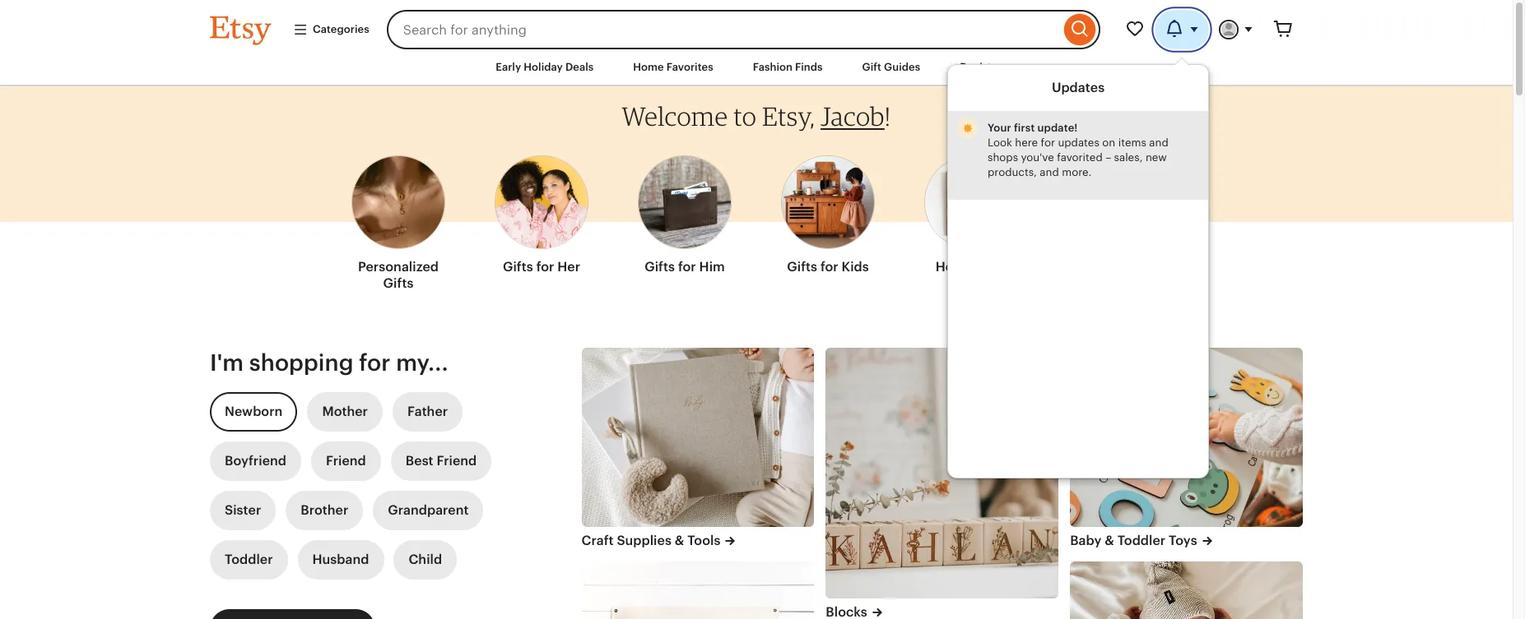 Task type: vqa. For each thing, say whether or not it's contained in the screenshot.
Barbara on the top left of page
no



Task type: describe. For each thing, give the bounding box(es) containing it.
gifts for kids
[[787, 259, 869, 275]]

for for gifts for kids
[[821, 259, 839, 275]]

child
[[409, 553, 442, 568]]

1 horizontal spatial toddler
[[1118, 533, 1166, 549]]

boyfriend
[[225, 454, 286, 469]]

brother
[[301, 503, 348, 519]]

home for home gifts
[[936, 259, 974, 275]]

my...
[[396, 350, 448, 376]]

kids
[[842, 259, 869, 275]]

early holiday deals link
[[483, 53, 606, 82]]

gifts for him
[[645, 259, 725, 275]]

gifts inside personalized gifts
[[383, 276, 414, 292]]

gift
[[862, 61, 882, 73]]

floral wood alphabet blocks | personalized name | custom name blocks | handmade wood blocks | floral baby shower | floral nursery decor image
[[826, 348, 1059, 599]]

grandparent
[[388, 503, 469, 519]]

newborn
[[225, 404, 283, 420]]

for inside your first update! look here for updates on items and shops you've favorited – sales, new products, and more.
[[1041, 137, 1055, 149]]

toys
[[1169, 533, 1198, 549]]

her
[[558, 259, 580, 275]]

Search for anything text field
[[387, 10, 1060, 49]]

here
[[1015, 137, 1038, 149]]

gifts for gifts for kids
[[787, 259, 818, 275]]

best
[[406, 454, 433, 469]]

& inside 'link'
[[675, 533, 684, 549]]

home gifts link
[[924, 146, 1018, 283]]

gifts for her
[[503, 259, 580, 275]]

first
[[1014, 122, 1035, 134]]

you've
[[1021, 151, 1054, 164]]

items
[[1119, 137, 1147, 149]]

gifts for him link
[[638, 146, 732, 283]]

updates banner
[[180, 0, 1333, 479]]

0 horizontal spatial toddler
[[225, 553, 273, 568]]

gifts for kids link
[[781, 146, 875, 283]]

baby & toddler toys
[[1070, 533, 1198, 549]]

sales,
[[1114, 151, 1143, 164]]

etsy,
[[762, 101, 815, 132]]

craft supplies & tools link
[[582, 533, 814, 551]]

home gifts
[[936, 259, 1007, 275]]

early holiday deals
[[496, 61, 594, 73]]

updates
[[1058, 137, 1100, 149]]

on
[[1103, 137, 1116, 149]]

him
[[699, 259, 725, 275]]

1 horizontal spatial and
[[1149, 137, 1169, 149]]

personalized name puzzle with animals | baby, toddler, kids toys | wooden toys | baby shower | christmas gifts | first birthday girl and boy image
[[1070, 348, 1303, 528]]

home favorites
[[633, 61, 713, 73]]

2 friend from the left
[[437, 454, 477, 469]]

jacob link
[[821, 101, 885, 132]]

gift guides
[[862, 61, 920, 73]]

for left my...
[[359, 350, 391, 376]]

baby & toddler toys link
[[1070, 533, 1303, 551]]

products,
[[988, 166, 1037, 179]]

gifts for her link
[[495, 146, 589, 283]]



Task type: locate. For each thing, give the bounding box(es) containing it.
&
[[675, 533, 684, 549], [1105, 533, 1114, 549]]

friend down mother
[[326, 454, 366, 469]]

tools
[[688, 533, 721, 549]]

new
[[1146, 151, 1167, 164]]

categories button
[[281, 15, 382, 45]]

for left 'her'
[[536, 259, 554, 275]]

toddler
[[1118, 533, 1166, 549], [225, 553, 273, 568]]

1 friend from the left
[[326, 454, 366, 469]]

jacob
[[821, 101, 885, 132]]

menu bar containing early holiday deals
[[180, 49, 1333, 87]]

father
[[408, 404, 448, 420]]

fashion
[[753, 61, 793, 73]]

home for home favorites
[[633, 61, 664, 73]]

1 vertical spatial and
[[1040, 166, 1059, 179]]

1 & from the left
[[675, 533, 684, 549]]

mother
[[322, 404, 368, 420]]

finds
[[795, 61, 823, 73]]

for for gifts for her
[[536, 259, 554, 275]]

0 horizontal spatial home
[[633, 61, 664, 73]]

supplies
[[617, 533, 672, 549]]

1 vertical spatial home
[[936, 259, 974, 275]]

–
[[1106, 151, 1111, 164]]

menu bar
[[180, 49, 1333, 87]]

gift guides link
[[850, 53, 933, 82]]

& left tools
[[675, 533, 684, 549]]

None search field
[[387, 10, 1101, 49]]

for left kids
[[821, 259, 839, 275]]

best friend
[[406, 454, 477, 469]]

and down you've
[[1040, 166, 1059, 179]]

friend
[[326, 454, 366, 469], [437, 454, 477, 469]]

categories
[[313, 23, 369, 35]]

favorites
[[667, 61, 713, 73]]

i'm shopping for my...
[[210, 350, 448, 376]]

2 & from the left
[[1105, 533, 1114, 549]]

craft supplies & tools
[[582, 533, 721, 549]]

0 horizontal spatial friend
[[326, 454, 366, 469]]

favorited
[[1057, 151, 1103, 164]]

0 horizontal spatial &
[[675, 533, 684, 549]]

home inside 'link'
[[633, 61, 664, 73]]

shops
[[988, 151, 1018, 164]]

personalized
[[358, 259, 439, 275]]

more.
[[1062, 166, 1092, 179]]

your
[[988, 122, 1012, 134]]

sister
[[225, 503, 261, 519]]

gifts for gifts for him
[[645, 259, 675, 275]]

personalized gifts
[[358, 259, 439, 292]]

for
[[1041, 137, 1055, 149], [536, 259, 554, 275], [678, 259, 696, 275], [821, 259, 839, 275], [359, 350, 391, 376]]

gifts
[[503, 259, 533, 275], [645, 259, 675, 275], [787, 259, 818, 275], [977, 259, 1007, 275], [383, 276, 414, 292]]

none search field inside updates banner
[[387, 10, 1101, 49]]

!
[[885, 101, 891, 132]]

welcome to etsy, jacob !
[[622, 101, 891, 132]]

1 vertical spatial toddler
[[225, 553, 273, 568]]

welcome
[[622, 101, 728, 132]]

0 horizontal spatial and
[[1040, 166, 1059, 179]]

look
[[988, 137, 1012, 149]]

for left him at top left
[[678, 259, 696, 275]]

holiday
[[524, 61, 563, 73]]

guides
[[884, 61, 920, 73]]

home
[[633, 61, 664, 73], [936, 259, 974, 275]]

toddler left toys
[[1118, 533, 1166, 549]]

friend right best
[[437, 454, 477, 469]]

for down "update!"
[[1041, 137, 1055, 149]]

toddler down sister
[[225, 553, 273, 568]]

0 vertical spatial toddler
[[1118, 533, 1166, 549]]

early
[[496, 61, 521, 73]]

fashion finds
[[753, 61, 823, 73]]

1 horizontal spatial home
[[936, 259, 974, 275]]

home favorites link
[[621, 53, 726, 82]]

baby memory book book | personalized baby book | gender neutral baby gift | baby shower gift | newborn memory book | baby book + photo album image
[[582, 348, 814, 528]]

craft
[[582, 533, 614, 549]]

1 horizontal spatial &
[[1105, 533, 1114, 549]]

update!
[[1038, 122, 1078, 134]]

and
[[1149, 137, 1169, 149], [1040, 166, 1059, 179]]

updates
[[1052, 80, 1105, 95]]

& right baby
[[1105, 533, 1114, 549]]

gifts for gifts for her
[[503, 259, 533, 275]]

1 horizontal spatial friend
[[437, 454, 477, 469]]

baby
[[1070, 533, 1102, 549]]

0 vertical spatial and
[[1149, 137, 1169, 149]]

and up 'new'
[[1149, 137, 1169, 149]]

shopping
[[249, 350, 354, 376]]

your first update! look here for updates on items and shops you've favorited – sales, new products, and more.
[[988, 122, 1169, 179]]

to
[[734, 101, 757, 132]]

for for gifts for him
[[678, 259, 696, 275]]

i'm
[[210, 350, 244, 376]]

husband
[[312, 553, 369, 568]]

0 vertical spatial home
[[633, 61, 664, 73]]

deals
[[566, 61, 594, 73]]

fashion finds link
[[741, 53, 835, 82]]

personalized gifts link
[[352, 146, 445, 299]]



